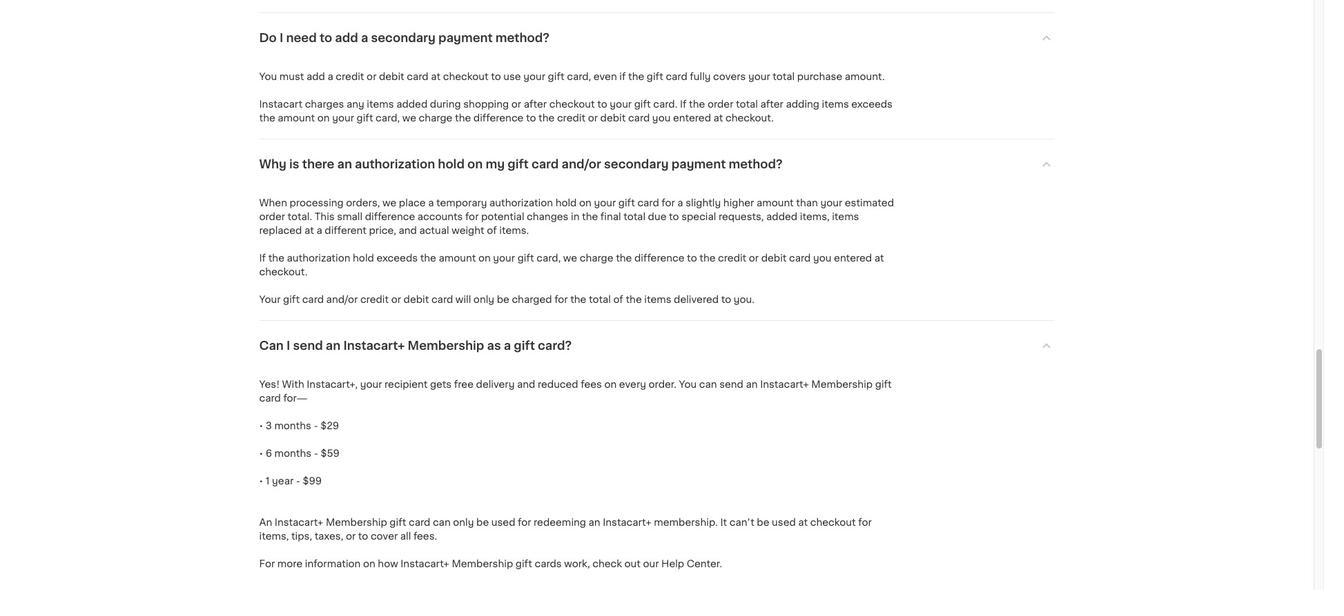 Task type: vqa. For each thing, say whether or not it's contained in the screenshot.
add inside the Dropdown Button
yes



Task type: locate. For each thing, give the bounding box(es) containing it.
2 vertical spatial card,
[[537, 254, 561, 263]]

the right if
[[629, 72, 645, 82]]

checkout. inside you must add a credit or debit card at checkout to use your gift card, even if the gift card fully covers your total purchase amount. instacart charges any items added during shopping or after checkout to your gift card. if the order total after adding items exceeds the amount on your gift card, we charge the difference to the credit or debit card you entered at checkout.
[[726, 113, 774, 123]]

0 vertical spatial you
[[259, 72, 277, 82]]

0 vertical spatial checkout
[[443, 72, 489, 82]]

and/or inside when processing orders, we place a temporary authorization hold on your gift card for a slightly higher amount than your estimated order total. this small difference accounts for potential changes in the final total due to special requests, added items, items replaced at a different price, and actual weight of items. if the authorization hold exceeds the amount on your gift card, we charge the difference to the credit or debit card you entered at checkout. your gift card and/or credit or debit card will only be charged for the total of the items delivered to you.
[[326, 295, 358, 305]]

a
[[361, 33, 368, 44], [328, 72, 333, 82], [428, 198, 434, 208], [678, 198, 684, 208], [317, 226, 322, 236], [504, 341, 511, 352]]

card right my
[[532, 159, 559, 170]]

checkout. up the your
[[259, 268, 308, 277]]

orders,
[[346, 198, 380, 208]]

0 vertical spatial added
[[397, 100, 428, 109]]

1 horizontal spatial and
[[517, 380, 536, 390]]

add right must on the left top of the page
[[307, 72, 325, 82]]

0 vertical spatial if
[[680, 100, 687, 109]]

1 horizontal spatial authorization
[[355, 159, 435, 170]]

1 horizontal spatial secondary
[[604, 159, 669, 170]]

with
[[282, 380, 304, 390]]

1 vertical spatial you
[[679, 380, 697, 390]]

authorization up potential
[[490, 198, 553, 208]]

1 horizontal spatial amount
[[439, 254, 476, 263]]

charge inside when processing orders, we place a temporary authorization hold on your gift card for a slightly higher amount than your estimated order total. this small difference accounts for potential changes in the final total due to special requests, added items, items replaced at a different price, and actual weight of items. if the authorization hold exceeds the amount on your gift card, we charge the difference to the credit or debit card you entered at checkout. your gift card and/or credit or debit card will only be charged for the total of the items delivered to you.
[[580, 254, 614, 263]]

checkout inside yes! with instacart+, your recipient gets free delivery and reduced fees on every order. you can send an instacart+ membership gift card for— • 3 months - $29 • 6 months - $59 • 1 year - $99 an instacart+ membership gift card can only be used for redeeming an instacart+ membership. it can't be used at checkout for items, tips, taxes, or to cover all fees. for more information on how instacart+ membership gift cards work, check out our help center.
[[811, 518, 856, 528]]

1 vertical spatial items,
[[259, 532, 289, 542]]

in
[[571, 212, 580, 222]]

added inside you must add a credit or debit card at checkout to use your gift card, even if the gift card fully covers your total purchase amount. instacart charges any items added during shopping or after checkout to your gift card. if the order total after adding items exceeds the amount on your gift card, we charge the difference to the credit or debit card you entered at checkout.
[[397, 100, 428, 109]]

your right than
[[821, 198, 843, 208]]

hold
[[438, 159, 465, 170], [556, 198, 577, 208], [353, 254, 374, 263]]

1 vertical spatial i
[[287, 341, 290, 352]]

0 vertical spatial we
[[402, 113, 416, 123]]

1 horizontal spatial send
[[720, 380, 744, 390]]

0 vertical spatial checkout.
[[726, 113, 774, 123]]

used left redeeming
[[492, 518, 516, 528]]

1 vertical spatial add
[[307, 72, 325, 82]]

method? up use
[[496, 33, 550, 44]]

send right can
[[293, 341, 323, 352]]

1 vertical spatial hold
[[556, 198, 577, 208]]

1 vertical spatial secondary
[[604, 159, 669, 170]]

you inside you must add a credit or debit card at checkout to use your gift card, even if the gift card fully covers your total purchase amount. instacart charges any items added during shopping or after checkout to your gift card. if the order total after adding items exceeds the amount on your gift card, we charge the difference to the credit or debit card you entered at checkout.
[[259, 72, 277, 82]]

method? inside do i need to add a secondary payment method? dropdown button
[[496, 33, 550, 44]]

is
[[289, 159, 299, 170]]

actual
[[420, 226, 449, 236]]

exceeds
[[852, 100, 893, 109], [377, 254, 418, 263]]

0 horizontal spatial can
[[433, 518, 451, 528]]

1 horizontal spatial can
[[700, 380, 717, 390]]

amount left than
[[757, 198, 794, 208]]

only inside yes! with instacart+, your recipient gets free delivery and reduced fees on every order. you can send an instacart+ membership gift card for— • 3 months - $29 • 6 months - $59 • 1 year - $99 an instacart+ membership gift card can only be used for redeeming an instacart+ membership. it can't be used at checkout for items, tips, taxes, or to cover all fees. for more information on how instacart+ membership gift cards work, check out our help center.
[[453, 518, 474, 528]]

you
[[653, 113, 671, 123], [814, 254, 832, 263]]

covers
[[714, 72, 746, 82]]

difference up price,
[[365, 212, 415, 222]]

authorization
[[355, 159, 435, 170], [490, 198, 553, 208], [287, 254, 351, 263]]

0 vertical spatial amount
[[278, 113, 315, 123]]

0 horizontal spatial you
[[259, 72, 277, 82]]

you must add a credit or debit card at checkout to use your gift card, even if the gift card fully covers your total purchase amount. instacart charges any items added during shopping or after checkout to your gift card. if the order total after adding items exceeds the amount on your gift card, we charge the difference to the credit or debit card you entered at checkout.
[[259, 72, 896, 123]]

0 vertical spatial and/or
[[562, 159, 602, 170]]

you down than
[[814, 254, 832, 263]]

slightly
[[686, 198, 721, 208]]

- left $59
[[314, 449, 318, 459]]

2 months from the top
[[275, 449, 312, 459]]

different
[[325, 226, 367, 236]]

on down charges
[[318, 113, 330, 123]]

2 horizontal spatial we
[[563, 254, 578, 263]]

months right 6 on the left bottom
[[275, 449, 312, 459]]

card left will
[[432, 295, 453, 305]]

why is there an authorization hold on my gift card and/or secondary payment method? button
[[259, 140, 1055, 189]]

card up due
[[638, 198, 659, 208]]

0 vertical spatial authorization
[[355, 159, 435, 170]]

if right card. at the top of page
[[680, 100, 687, 109]]

0 horizontal spatial checkout.
[[259, 268, 308, 277]]

1 horizontal spatial hold
[[438, 159, 465, 170]]

1 vertical spatial checkout.
[[259, 268, 308, 277]]

after
[[524, 100, 547, 109], [761, 100, 784, 109]]

1 horizontal spatial of
[[614, 295, 624, 305]]

1 vertical spatial and
[[517, 380, 536, 390]]

due
[[648, 212, 667, 222]]

1 horizontal spatial you
[[679, 380, 697, 390]]

0 vertical spatial entered
[[673, 113, 711, 123]]

and
[[399, 226, 417, 236], [517, 380, 536, 390]]

0 horizontal spatial if
[[259, 254, 266, 263]]

1 horizontal spatial entered
[[834, 254, 872, 263]]

cards
[[535, 560, 562, 569]]

0 vertical spatial exceeds
[[852, 100, 893, 109]]

0 vertical spatial payment
[[439, 33, 493, 44]]

1 vertical spatial exceeds
[[377, 254, 418, 263]]

all
[[400, 532, 411, 542]]

estimated
[[845, 198, 894, 208]]

0 vertical spatial items,
[[800, 212, 830, 222]]

you.
[[734, 295, 755, 305]]

your left the recipient
[[360, 380, 382, 390]]

on inside dropdown button
[[468, 159, 483, 170]]

months
[[274, 422, 311, 431], [275, 449, 312, 459]]

1 horizontal spatial card,
[[537, 254, 561, 263]]

at right can't
[[799, 518, 808, 528]]

2 vertical spatial difference
[[635, 254, 685, 263]]

send right order.
[[720, 380, 744, 390]]

0 vertical spatial only
[[474, 295, 495, 305]]

entered down estimated at the top right of page
[[834, 254, 872, 263]]

authorization up place at the left
[[355, 159, 435, 170]]

0 horizontal spatial you
[[653, 113, 671, 123]]

1 used from the left
[[492, 518, 516, 528]]

• left 6 on the left bottom
[[259, 449, 263, 459]]

0 vertical spatial and
[[399, 226, 417, 236]]

items, inside yes! with instacart+, your recipient gets free delivery and reduced fees on every order. you can send an instacart+ membership gift card for— • 3 months - $29 • 6 months - $59 • 1 year - $99 an instacart+ membership gift card can only be used for redeeming an instacart+ membership. it can't be used at checkout for items, tips, taxes, or to cover all fees. for more information on how instacart+ membership gift cards work, check out our help center.
[[259, 532, 289, 542]]

after right shopping
[[524, 100, 547, 109]]

$59
[[321, 449, 340, 459]]

exceeds inside you must add a credit or debit card at checkout to use your gift card, even if the gift card fully covers your total purchase amount. instacart charges any items added during shopping or after checkout to your gift card. if the order total after adding items exceeds the amount on your gift card, we charge the difference to the credit or debit card you entered at checkout.
[[852, 100, 893, 109]]

entered down card. at the top of page
[[673, 113, 711, 123]]

debit
[[379, 72, 405, 82], [601, 113, 626, 123], [762, 254, 787, 263], [404, 295, 429, 305]]

checkout.
[[726, 113, 774, 123], [259, 268, 308, 277]]

to right need
[[320, 33, 332, 44]]

items, down an
[[259, 532, 289, 542]]

-
[[314, 422, 318, 431], [314, 449, 318, 459], [296, 477, 300, 486]]

1 vertical spatial entered
[[834, 254, 872, 263]]

amount down instacart
[[278, 113, 315, 123]]

entered inside when processing orders, we place a temporary authorization hold on your gift card for a slightly higher amount than your estimated order total. this small difference accounts for potential changes in the final total due to special requests, added items, items replaced at a different price, and actual weight of items. if the authorization hold exceeds the amount on your gift card, we charge the difference to the credit or debit card you entered at checkout. your gift card and/or credit or debit card will only be charged for the total of the items delivered to you.
[[834, 254, 872, 263]]

of down potential
[[487, 226, 497, 236]]

0 vertical spatial i
[[280, 33, 283, 44]]

only inside when processing orders, we place a temporary authorization hold on your gift card for a slightly higher amount than your estimated order total. this small difference accounts for potential changes in the final total due to special requests, added items, items replaced at a different price, and actual weight of items. if the authorization hold exceeds the amount on your gift card, we charge the difference to the credit or debit card you entered at checkout. your gift card and/or credit or debit card will only be charged for the total of the items delivered to you.
[[474, 295, 495, 305]]

checkout. inside when processing orders, we place a temporary authorization hold on your gift card for a slightly higher amount than your estimated order total. this small difference accounts for potential changes in the final total due to special requests, added items, items replaced at a different price, and actual weight of items. if the authorization hold exceeds the amount on your gift card, we charge the difference to the credit or debit card you entered at checkout. your gift card and/or credit or debit card will only be charged for the total of the items delivered to you.
[[259, 268, 308, 277]]

a down this
[[317, 226, 322, 236]]

there
[[302, 159, 335, 170]]

used
[[492, 518, 516, 528], [772, 518, 796, 528]]

0 vertical spatial send
[[293, 341, 323, 352]]

must
[[280, 72, 304, 82]]

0 horizontal spatial authorization
[[287, 254, 351, 263]]

0 horizontal spatial charge
[[419, 113, 453, 123]]

credit up can i send an instacart+ membership as a gift card?
[[360, 295, 389, 305]]

0 vertical spatial of
[[487, 226, 497, 236]]

difference down shopping
[[474, 113, 524, 123]]

gift
[[548, 72, 565, 82], [647, 72, 664, 82], [635, 100, 651, 109], [357, 113, 373, 123], [508, 159, 529, 170], [619, 198, 635, 208], [518, 254, 534, 263], [283, 295, 300, 305], [514, 341, 535, 352], [876, 380, 892, 390], [390, 518, 406, 528], [516, 560, 532, 569]]

1 vertical spatial we
[[383, 198, 397, 208]]

2 vertical spatial •
[[259, 477, 263, 486]]

total
[[773, 72, 795, 82], [736, 100, 758, 109], [624, 212, 646, 222], [589, 295, 611, 305]]

1 vertical spatial of
[[614, 295, 624, 305]]

delivered
[[674, 295, 719, 305]]

add right need
[[335, 33, 358, 44]]

a left slightly
[[678, 198, 684, 208]]

or down do i need to add a secondary payment method?
[[367, 72, 377, 82]]

added
[[397, 100, 428, 109], [767, 212, 798, 222]]

when
[[259, 198, 287, 208]]

redeeming
[[534, 518, 586, 528]]

i right can
[[287, 341, 290, 352]]

i right do
[[280, 33, 283, 44]]

and right delivery at left bottom
[[517, 380, 536, 390]]

or
[[367, 72, 377, 82], [512, 100, 522, 109], [588, 113, 598, 123], [749, 254, 759, 263], [391, 295, 401, 305], [346, 532, 356, 542]]

amount down "weight"
[[439, 254, 476, 263]]

authorization down different
[[287, 254, 351, 263]]

amount
[[278, 113, 315, 123], [757, 198, 794, 208], [439, 254, 476, 263]]

items, down than
[[800, 212, 830, 222]]

my
[[486, 159, 505, 170]]

0 horizontal spatial added
[[397, 100, 428, 109]]

0 horizontal spatial checkout
[[443, 72, 489, 82]]

if inside you must add a credit or debit card at checkout to use your gift card, even if the gift card fully covers your total purchase amount. instacart charges any items added during shopping or after checkout to your gift card. if the order total after adding items exceeds the amount on your gift card, we charge the difference to the credit or debit card you entered at checkout.
[[680, 100, 687, 109]]

1 vertical spatial send
[[720, 380, 744, 390]]

0 horizontal spatial exceeds
[[377, 254, 418, 263]]

hold down different
[[353, 254, 374, 263]]

• left 3
[[259, 422, 263, 431]]

of
[[487, 226, 497, 236], [614, 295, 624, 305]]

amount inside you must add a credit or debit card at checkout to use your gift card, even if the gift card fully covers your total purchase amount. instacart charges any items added during shopping or after checkout to your gift card. if the order total after adding items exceeds the amount on your gift card, we charge the difference to the credit or debit card you entered at checkout.
[[278, 113, 315, 123]]

at down estimated at the top right of page
[[875, 254, 884, 263]]

1 horizontal spatial checkout.
[[726, 113, 774, 123]]

on left how on the bottom left of page
[[363, 560, 376, 569]]

0 horizontal spatial of
[[487, 226, 497, 236]]

debit up can i send an instacart+ membership as a gift card?
[[404, 295, 429, 305]]

and/or
[[562, 159, 602, 170], [326, 295, 358, 305]]

i for send
[[287, 341, 290, 352]]

even
[[594, 72, 617, 82]]

exceeds inside when processing orders, we place a temporary authorization hold on your gift card for a slightly higher amount than your estimated order total. this small difference accounts for potential changes in the final total due to special requests, added items, items replaced at a different price, and actual weight of items. if the authorization hold exceeds the amount on your gift card, we charge the difference to the credit or debit card you entered at checkout. your gift card and/or credit or debit card will only be charged for the total of the items delivered to you.
[[377, 254, 418, 263]]

credit
[[336, 72, 364, 82], [557, 113, 586, 123], [718, 254, 747, 263], [360, 295, 389, 305]]

reduced
[[538, 380, 579, 390]]

at down total. on the left top
[[305, 226, 314, 236]]

if
[[680, 100, 687, 109], [259, 254, 266, 263]]

secondary
[[371, 33, 436, 44], [604, 159, 669, 170]]

0 vertical spatial add
[[335, 33, 358, 44]]

on inside you must add a credit or debit card at checkout to use your gift card, even if the gift card fully covers your total purchase amount. instacart charges any items added during shopping or after checkout to your gift card. if the order total after adding items exceeds the amount on your gift card, we charge the difference to the credit or debit card you entered at checkout.
[[318, 113, 330, 123]]

your down items. at the top left of page
[[493, 254, 515, 263]]

exceeds down amount.
[[852, 100, 893, 109]]

the up why is there an authorization hold on my gift card and/or secondary payment method? at the top
[[539, 113, 555, 123]]

1 vertical spatial card,
[[376, 113, 400, 123]]

items, inside when processing orders, we place a temporary authorization hold on your gift card for a slightly higher amount than your estimated order total. this small difference accounts for potential changes in the final total due to special requests, added items, items replaced at a different price, and actual weight of items. if the authorization hold exceeds the amount on your gift card, we charge the difference to the credit or debit card you entered at checkout. your gift card and/or credit or debit card will only be charged for the total of the items delivered to you.
[[800, 212, 830, 222]]

only
[[474, 295, 495, 305], [453, 518, 474, 528]]

fully
[[690, 72, 711, 82]]

or up can i send an instacart+ membership as a gift card?
[[391, 295, 401, 305]]

authorization inside dropdown button
[[355, 159, 435, 170]]

a up accounts
[[428, 198, 434, 208]]

0 vertical spatial order
[[708, 100, 734, 109]]

hold up temporary
[[438, 159, 465, 170]]

i
[[280, 33, 283, 44], [287, 341, 290, 352]]

work,
[[564, 560, 590, 569]]

1 horizontal spatial and/or
[[562, 159, 602, 170]]

difference
[[474, 113, 524, 123], [365, 212, 415, 222], [635, 254, 685, 263]]

1 horizontal spatial payment
[[672, 159, 726, 170]]

0 vertical spatial you
[[653, 113, 671, 123]]

your
[[524, 72, 546, 82], [749, 72, 771, 82], [610, 100, 632, 109], [332, 113, 354, 123], [594, 198, 616, 208], [821, 198, 843, 208], [493, 254, 515, 263], [360, 380, 382, 390]]

0 horizontal spatial and
[[399, 226, 417, 236]]

2 vertical spatial we
[[563, 254, 578, 263]]

1 vertical spatial added
[[767, 212, 798, 222]]

to right due
[[669, 212, 679, 222]]

or right taxes,
[[346, 532, 356, 542]]

0 horizontal spatial hold
[[353, 254, 374, 263]]

3
[[266, 422, 272, 431]]

to down even
[[598, 100, 608, 109]]

- left $99
[[296, 477, 300, 486]]

1 horizontal spatial add
[[335, 33, 358, 44]]

card
[[407, 72, 429, 82], [666, 72, 688, 82], [628, 113, 650, 123], [532, 159, 559, 170], [638, 198, 659, 208], [789, 254, 811, 263], [302, 295, 324, 305], [432, 295, 453, 305], [259, 394, 281, 404], [409, 518, 431, 528]]

charge inside you must add a credit or debit card at checkout to use your gift card, even if the gift card fully covers your total purchase amount. instacart charges any items added during shopping or after checkout to your gift card. if the order total after adding items exceeds the amount on your gift card, we charge the difference to the credit or debit card you entered at checkout.
[[419, 113, 453, 123]]

after left adding
[[761, 100, 784, 109]]

we
[[402, 113, 416, 123], [383, 198, 397, 208], [563, 254, 578, 263]]

1 horizontal spatial i
[[287, 341, 290, 352]]

1 • from the top
[[259, 422, 263, 431]]

price,
[[369, 226, 396, 236]]

1 vertical spatial amount
[[757, 198, 794, 208]]

1 horizontal spatial exceeds
[[852, 100, 893, 109]]

can up fees.
[[433, 518, 451, 528]]

i for need
[[280, 33, 283, 44]]

2 used from the left
[[772, 518, 796, 528]]

at
[[431, 72, 441, 82], [714, 113, 723, 123], [305, 226, 314, 236], [875, 254, 884, 263], [799, 518, 808, 528]]

the right charged
[[571, 295, 587, 305]]

card down do i need to add a secondary payment method?
[[407, 72, 429, 82]]

send
[[293, 341, 323, 352], [720, 380, 744, 390]]

to left you.
[[722, 295, 732, 305]]

add
[[335, 33, 358, 44], [307, 72, 325, 82]]

the down fully at top
[[689, 100, 705, 109]]

added down than
[[767, 212, 798, 222]]

total up adding
[[773, 72, 795, 82]]

1 horizontal spatial you
[[814, 254, 832, 263]]

1 horizontal spatial after
[[761, 100, 784, 109]]

you right order.
[[679, 380, 697, 390]]

gets
[[430, 380, 452, 390]]

0 vertical spatial •
[[259, 422, 263, 431]]

1 vertical spatial order
[[259, 212, 285, 222]]

2 • from the top
[[259, 449, 263, 459]]

1 vertical spatial and/or
[[326, 295, 358, 305]]

membership inside dropdown button
[[408, 341, 484, 352]]

• left 1
[[259, 477, 263, 486]]

0 horizontal spatial order
[[259, 212, 285, 222]]

0 horizontal spatial and/or
[[326, 295, 358, 305]]

to
[[320, 33, 332, 44], [491, 72, 501, 82], [598, 100, 608, 109], [526, 113, 536, 123], [669, 212, 679, 222], [687, 254, 697, 263], [722, 295, 732, 305], [358, 532, 368, 542]]

1 vertical spatial if
[[259, 254, 266, 263]]

a inside you must add a credit or debit card at checkout to use your gift card, even if the gift card fully covers your total purchase amount. instacart charges any items added during shopping or after checkout to your gift card. if the order total after adding items exceeds the amount on your gift card, we charge the difference to the credit or debit card you entered at checkout.
[[328, 72, 333, 82]]

entered inside you must add a credit or debit card at checkout to use your gift card, even if the gift card fully covers your total purchase amount. instacart charges any items added during shopping or after checkout to your gift card. if the order total after adding items exceeds the amount on your gift card, we charge the difference to the credit or debit card you entered at checkout.
[[673, 113, 711, 123]]

requests,
[[719, 212, 764, 222]]

0 horizontal spatial amount
[[278, 113, 315, 123]]

a up charges
[[328, 72, 333, 82]]

0 horizontal spatial send
[[293, 341, 323, 352]]

1 horizontal spatial we
[[402, 113, 416, 123]]

charge
[[419, 113, 453, 123], [580, 254, 614, 263]]

1 horizontal spatial be
[[497, 295, 510, 305]]

you down card. at the top of page
[[653, 113, 671, 123]]

on
[[318, 113, 330, 123], [468, 159, 483, 170], [579, 198, 592, 208], [479, 254, 491, 263], [605, 380, 617, 390], [363, 560, 376, 569]]

added left during
[[397, 100, 428, 109]]

instacart+
[[344, 341, 405, 352], [761, 380, 809, 390], [275, 518, 324, 528], [603, 518, 652, 528], [401, 560, 450, 569]]

small
[[337, 212, 363, 222]]

can
[[700, 380, 717, 390], [433, 518, 451, 528]]

hold up in
[[556, 198, 577, 208]]

and right price,
[[399, 226, 417, 236]]

1 vertical spatial charge
[[580, 254, 614, 263]]

1 horizontal spatial added
[[767, 212, 798, 222]]

0 horizontal spatial card,
[[376, 113, 400, 123]]

0 vertical spatial secondary
[[371, 33, 436, 44]]



Task type: describe. For each thing, give the bounding box(es) containing it.
the down replaced
[[268, 254, 285, 263]]

the down actual
[[420, 254, 436, 263]]

items right any
[[367, 100, 394, 109]]

items down purchase at the top of the page
[[822, 100, 849, 109]]

be inside when processing orders, we place a temporary authorization hold on your gift card for a slightly higher amount than your estimated order total. this small difference accounts for potential changes in the final total due to special requests, added items, items replaced at a different price, and actual weight of items. if the authorization hold exceeds the amount on your gift card, we charge the difference to the credit or debit card you entered at checkout. your gift card and/or credit or debit card will only be charged for the total of the items delivered to you.
[[497, 295, 510, 305]]

replaced
[[259, 226, 302, 236]]

this
[[315, 212, 335, 222]]

processing
[[290, 198, 344, 208]]

center.
[[687, 560, 722, 569]]

if inside when processing orders, we place a temporary authorization hold on your gift card for a slightly higher amount than your estimated order total. this small difference accounts for potential changes in the final total due to special requests, added items, items replaced at a different price, and actual weight of items. if the authorization hold exceeds the amount on your gift card, we charge the difference to the credit or debit card you entered at checkout. your gift card and/or credit or debit card will only be charged for the total of the items delivered to you.
[[259, 254, 266, 263]]

you inside yes! with instacart+, your recipient gets free delivery and reduced fees on every order. you can send an instacart+ membership gift card for— • 3 months - $29 • 6 months - $59 • 1 year - $99 an instacart+ membership gift card can only be used for redeeming an instacart+ membership. it can't be used at checkout for items, tips, taxes, or to cover all fees. for more information on how instacart+ membership gift cards work, check out our help center.
[[679, 380, 697, 390]]

hold inside dropdown button
[[438, 159, 465, 170]]

recipient
[[385, 380, 428, 390]]

need
[[286, 33, 317, 44]]

debit down even
[[601, 113, 626, 123]]

taxes,
[[315, 532, 343, 542]]

2 horizontal spatial hold
[[556, 198, 577, 208]]

total right charged
[[589, 295, 611, 305]]

your down any
[[332, 113, 354, 123]]

card, inside when processing orders, we place a temporary authorization hold on your gift card for a slightly higher amount than your estimated order total. this small difference accounts for potential changes in the final total due to special requests, added items, items replaced at a different price, and actual weight of items. if the authorization hold exceeds the amount on your gift card, we charge the difference to the credit or debit card you entered at checkout. your gift card and/or credit or debit card will only be charged for the total of the items delivered to you.
[[537, 254, 561, 263]]

temporary
[[436, 198, 487, 208]]

if
[[620, 72, 626, 82]]

can i send an instacart+ membership as a gift card?
[[259, 341, 572, 352]]

why is there an authorization hold on my gift card and/or secondary payment method?
[[259, 159, 783, 170]]

at inside yes! with instacart+, your recipient gets free delivery and reduced fees on every order. you can send an instacart+ membership gift card for— • 3 months - $29 • 6 months - $59 • 1 year - $99 an instacart+ membership gift card can only be used for redeeming an instacart+ membership. it can't be used at checkout for items, tips, taxes, or to cover all fees. for more information on how instacart+ membership gift cards work, check out our help center.
[[799, 518, 808, 528]]

at up during
[[431, 72, 441, 82]]

6
[[266, 449, 272, 459]]

and/or inside dropdown button
[[562, 159, 602, 170]]

$29
[[321, 422, 339, 431]]

your down if
[[610, 100, 632, 109]]

to up why is there an authorization hold on my gift card and/or secondary payment method? at the top
[[526, 113, 536, 123]]

and inside when processing orders, we place a temporary authorization hold on your gift card for a slightly higher amount than your estimated order total. this small difference accounts for potential changes in the final total due to special requests, added items, items replaced at a different price, and actual weight of items. if the authorization hold exceeds the amount on your gift card, we charge the difference to the credit or debit card you entered at checkout. your gift card and/or credit or debit card will only be charged for the total of the items delivered to you.
[[399, 226, 417, 236]]

it
[[721, 518, 727, 528]]

on right fees
[[605, 380, 617, 390]]

send inside dropdown button
[[293, 341, 323, 352]]

or up you.
[[749, 254, 759, 263]]

fees
[[581, 380, 602, 390]]

the down instacart
[[259, 113, 275, 123]]

2 horizontal spatial authorization
[[490, 198, 553, 208]]

we inside you must add a credit or debit card at checkout to use your gift card, even if the gift card fully covers your total purchase amount. instacart charges any items added during shopping or after checkout to your gift card. if the order total after adding items exceeds the amount on your gift card, we charge the difference to the credit or debit card you entered at checkout.
[[402, 113, 416, 123]]

an
[[259, 518, 272, 528]]

2 horizontal spatial difference
[[635, 254, 685, 263]]

can i send an instacart+ membership as a gift card? button
[[259, 321, 1055, 371]]

on up in
[[579, 198, 592, 208]]

as
[[487, 341, 501, 352]]

1
[[266, 477, 270, 486]]

order inside you must add a credit or debit card at checkout to use your gift card, even if the gift card fully covers your total purchase amount. instacart charges any items added during shopping or after checkout to your gift card. if the order total after adding items exceeds the amount on your gift card, we charge the difference to the credit or debit card you entered at checkout.
[[708, 100, 734, 109]]

on down "weight"
[[479, 254, 491, 263]]

our
[[643, 560, 659, 569]]

0 horizontal spatial be
[[477, 518, 489, 528]]

any
[[347, 100, 365, 109]]

to up delivered
[[687, 254, 697, 263]]

card left fully at top
[[666, 72, 688, 82]]

out
[[625, 560, 641, 569]]

more
[[278, 560, 303, 569]]

can't
[[730, 518, 755, 528]]

card right the your
[[302, 295, 324, 305]]

than
[[797, 198, 818, 208]]

order.
[[649, 380, 677, 390]]

2 vertical spatial authorization
[[287, 254, 351, 263]]

fees.
[[414, 532, 437, 542]]

your right use
[[524, 72, 546, 82]]

you inside when processing orders, we place a temporary authorization hold on your gift card for a slightly higher amount than your estimated order total. this small difference accounts for potential changes in the final total due to special requests, added items, items replaced at a different price, and actual weight of items. if the authorization hold exceeds the amount on your gift card, we charge the difference to the credit or debit card you entered at checkout. your gift card and/or credit or debit card will only be charged for the total of the items delivered to you.
[[814, 254, 832, 263]]

the down final
[[616, 254, 632, 263]]

the up can i send an instacart+ membership as a gift card? dropdown button
[[626, 295, 642, 305]]

year
[[272, 477, 294, 486]]

the right in
[[582, 212, 598, 222]]

1 vertical spatial -
[[314, 449, 318, 459]]

your right covers at the right top of page
[[749, 72, 771, 82]]

higher
[[724, 198, 754, 208]]

card inside dropdown button
[[532, 159, 559, 170]]

your inside yes! with instacart+, your recipient gets free delivery and reduced fees on every order. you can send an instacart+ membership gift card for— • 3 months - $29 • 6 months - $59 • 1 year - $99 an instacart+ membership gift card can only be used for redeeming an instacart+ membership. it can't be used at checkout for items, tips, taxes, or to cover all fees. for more information on how instacart+ membership gift cards work, check out our help center.
[[360, 380, 382, 390]]

debit down the requests,
[[762, 254, 787, 263]]

order inside when processing orders, we place a temporary authorization hold on your gift card for a slightly higher amount than your estimated order total. this small difference accounts for potential changes in the final total due to special requests, added items, items replaced at a different price, and actual weight of items. if the authorization hold exceeds the amount on your gift card, we charge the difference to the credit or debit card you entered at checkout. your gift card and/or credit or debit card will only be charged for the total of the items delivered to you.
[[259, 212, 285, 222]]

2 vertical spatial -
[[296, 477, 300, 486]]

your
[[259, 295, 281, 305]]

and inside yes! with instacart+, your recipient gets free delivery and reduced fees on every order. you can send an instacart+ membership gift card for— • 3 months - $29 • 6 months - $59 • 1 year - $99 an instacart+ membership gift card can only be used for redeeming an instacart+ membership. it can't be used at checkout for items, tips, taxes, or to cover all fees. for more information on how instacart+ membership gift cards work, check out our help center.
[[517, 380, 536, 390]]

items.
[[500, 226, 529, 236]]

charges
[[305, 100, 344, 109]]

check
[[593, 560, 622, 569]]

1 vertical spatial payment
[[672, 159, 726, 170]]

instacart+ inside dropdown button
[[344, 341, 405, 352]]

items down estimated at the top right of page
[[832, 212, 860, 222]]

card down yes!
[[259, 394, 281, 404]]

at down covers at the right top of page
[[714, 113, 723, 123]]

total.
[[288, 212, 312, 222]]

to inside dropdown button
[[320, 33, 332, 44]]

adding
[[786, 100, 820, 109]]

for
[[259, 560, 275, 569]]

credit up why is there an authorization hold on my gift card and/or secondary payment method? at the top
[[557, 113, 586, 123]]

free
[[454, 380, 474, 390]]

your up final
[[594, 198, 616, 208]]

the down during
[[455, 113, 471, 123]]

difference inside you must add a credit or debit card at checkout to use your gift card, even if the gift card fully covers your total purchase amount. instacart charges any items added during shopping or after checkout to your gift card. if the order total after adding items exceeds the amount on your gift card, we charge the difference to the credit or debit card you entered at checkout.
[[474, 113, 524, 123]]

$99
[[303, 477, 322, 486]]

3 • from the top
[[259, 477, 263, 486]]

to left use
[[491, 72, 501, 82]]

every
[[619, 380, 646, 390]]

potential
[[481, 212, 525, 222]]

1 after from the left
[[524, 100, 547, 109]]

or inside yes! with instacart+, your recipient gets free delivery and reduced fees on every order. you can send an instacart+ membership gift card for— • 3 months - $29 • 6 months - $59 • 1 year - $99 an instacart+ membership gift card can only be used for redeeming an instacart+ membership. it can't be used at checkout for items, tips, taxes, or to cover all fees. for more information on how instacart+ membership gift cards work, check out our help center.
[[346, 532, 356, 542]]

amount.
[[845, 72, 885, 82]]

final
[[601, 212, 621, 222]]

special
[[682, 212, 716, 222]]

2 after from the left
[[761, 100, 784, 109]]

total down covers at the right top of page
[[736, 100, 758, 109]]

2 horizontal spatial amount
[[757, 198, 794, 208]]

card.
[[654, 100, 678, 109]]

or down use
[[512, 100, 522, 109]]

0 vertical spatial -
[[314, 422, 318, 431]]

0 horizontal spatial secondary
[[371, 33, 436, 44]]

instacart
[[259, 100, 303, 109]]

will
[[456, 295, 471, 305]]

the down special
[[700, 254, 716, 263]]

you inside you must add a credit or debit card at checkout to use your gift card, even if the gift card fully covers your total purchase amount. instacart charges any items added during shopping or after checkout to your gift card. if the order total after adding items exceeds the amount on your gift card, we charge the difference to the credit or debit card you entered at checkout.
[[653, 113, 671, 123]]

credit down the requests,
[[718, 254, 747, 263]]

add inside dropdown button
[[335, 33, 358, 44]]

do i need to add a secondary payment method? button
[[259, 13, 1055, 63]]

do
[[259, 33, 277, 44]]

cover
[[371, 532, 398, 542]]

do i need to add a secondary payment method?
[[259, 33, 550, 44]]

to inside yes! with instacart+, your recipient gets free delivery and reduced fees on every order. you can send an instacart+ membership gift card for— • 3 months - $29 • 6 months - $59 • 1 year - $99 an instacart+ membership gift card can only be used for redeeming an instacart+ membership. it can't be used at checkout for items, tips, taxes, or to cover all fees. for more information on how instacart+ membership gift cards work, check out our help center.
[[358, 532, 368, 542]]

purchase
[[798, 72, 843, 82]]

send inside yes! with instacart+, your recipient gets free delivery and reduced fees on every order. you can send an instacart+ membership gift card for— • 3 months - $29 • 6 months - $59 • 1 year - $99 an instacart+ membership gift card can only be used for redeeming an instacart+ membership. it can't be used at checkout for items, tips, taxes, or to cover all fees. for more information on how instacart+ membership gift cards work, check out our help center.
[[720, 380, 744, 390]]

2 horizontal spatial be
[[757, 518, 770, 528]]

membership.
[[654, 518, 718, 528]]

1 vertical spatial checkout
[[550, 100, 595, 109]]

for—
[[283, 394, 308, 404]]

a right the as
[[504, 341, 511, 352]]

accounts
[[418, 212, 463, 222]]

weight
[[452, 226, 485, 236]]

credit up any
[[336, 72, 364, 82]]

2 vertical spatial hold
[[353, 254, 374, 263]]

1 vertical spatial difference
[[365, 212, 415, 222]]

when processing orders, we place a temporary authorization hold on your gift card for a slightly higher amount than your estimated order total. this small difference accounts for potential changes in the final total due to special requests, added items, items replaced at a different price, and actual weight of items. if the authorization hold exceeds the amount on your gift card, we charge the difference to the credit or debit card you entered at checkout. your gift card and/or credit or debit card will only be charged for the total of the items delivered to you.
[[259, 198, 897, 305]]

tips,
[[291, 532, 312, 542]]

how
[[378, 560, 398, 569]]

information
[[305, 560, 361, 569]]

add inside you must add a credit or debit card at checkout to use your gift card, even if the gift card fully covers your total purchase amount. instacart charges any items added during shopping or after checkout to your gift card. if the order total after adding items exceeds the amount on your gift card, we charge the difference to the credit or debit card you entered at checkout.
[[307, 72, 325, 82]]

method? inside why is there an authorization hold on my gift card and/or secondary payment method? dropdown button
[[729, 159, 783, 170]]

items left delivered
[[645, 295, 672, 305]]

a right need
[[361, 33, 368, 44]]

or down even
[[588, 113, 598, 123]]

why
[[259, 159, 287, 170]]

use
[[504, 72, 521, 82]]

delivery
[[476, 380, 515, 390]]

help
[[662, 560, 685, 569]]

card down than
[[789, 254, 811, 263]]

1 months from the top
[[274, 422, 311, 431]]

yes! with instacart+, your recipient gets free delivery and reduced fees on every order. you can send an instacart+ membership gift card for— • 3 months - $29 • 6 months - $59 • 1 year - $99 an instacart+ membership gift card can only be used for redeeming an instacart+ membership. it can't be used at checkout for items, tips, taxes, or to cover all fees. for more information on how instacart+ membership gift cards work, check out our help center.
[[259, 380, 895, 569]]

0 vertical spatial card,
[[567, 72, 591, 82]]

instacart+,
[[307, 380, 358, 390]]

card up why is there an authorization hold on my gift card and/or secondary payment method? dropdown button
[[628, 113, 650, 123]]

1 vertical spatial can
[[433, 518, 451, 528]]

changes
[[527, 212, 569, 222]]

place
[[399, 198, 426, 208]]

charged
[[512, 295, 552, 305]]

shopping
[[464, 100, 509, 109]]

card up fees.
[[409, 518, 431, 528]]

0 vertical spatial can
[[700, 380, 717, 390]]

during
[[430, 100, 461, 109]]

added inside when processing orders, we place a temporary authorization hold on your gift card for a slightly higher amount than your estimated order total. this small difference accounts for potential changes in the final total due to special requests, added items, items replaced at a different price, and actual weight of items. if the authorization hold exceeds the amount on your gift card, we charge the difference to the credit or debit card you entered at checkout. your gift card and/or credit or debit card will only be charged for the total of the items delivered to you.
[[767, 212, 798, 222]]

debit down do i need to add a secondary payment method?
[[379, 72, 405, 82]]

total left due
[[624, 212, 646, 222]]

can
[[259, 341, 284, 352]]

2 vertical spatial amount
[[439, 254, 476, 263]]



